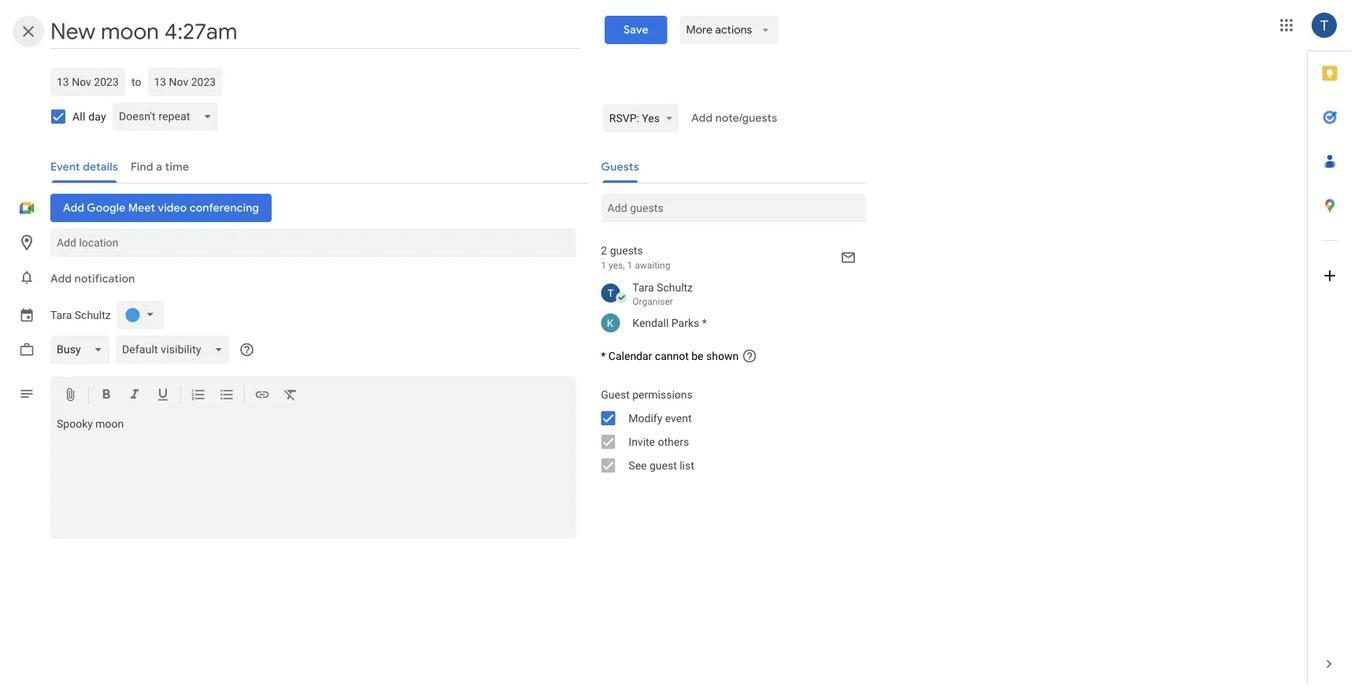 Task type: vqa. For each thing, say whether or not it's contained in the screenshot.
More
yes



Task type: describe. For each thing, give the bounding box(es) containing it.
all
[[72, 110, 85, 123]]

schultz for tara schultz organiser
[[657, 281, 693, 294]]

guest
[[601, 388, 630, 401]]

add notification button
[[44, 260, 141, 298]]

Title text field
[[50, 14, 580, 49]]

bulleted list image
[[219, 387, 235, 405]]

RSVP: Yes text field
[[610, 104, 660, 132]]

to
[[132, 75, 141, 88]]

add notification
[[50, 272, 135, 286]]

kendall parks tree item
[[589, 310, 866, 336]]

rsvp:
[[610, 111, 640, 124]]

Description text field
[[50, 417, 576, 536]]

kendall
[[633, 316, 669, 329]]

notification
[[74, 272, 135, 286]]

add for add note/guests
[[692, 111, 713, 125]]

modify
[[629, 412, 663, 425]]

organiser
[[633, 296, 673, 307]]

more actions arrow_drop_down
[[686, 23, 773, 37]]

tara for tara schultz organiser
[[633, 281, 654, 294]]

calendar
[[609, 350, 652, 363]]

Guests text field
[[608, 194, 860, 222]]

schultz for tara schultz
[[75, 309, 111, 322]]

tara schultz organiser
[[633, 281, 693, 307]]

spooky
[[57, 417, 93, 430]]

guest permissions
[[601, 388, 693, 401]]

Location text field
[[57, 228, 570, 257]]

guests invited to this event. tree
[[589, 277, 866, 336]]

* calendar cannot be shown
[[601, 350, 739, 363]]

group containing guest permissions
[[589, 383, 866, 477]]

2 1 from the left
[[627, 260, 633, 271]]

cannot
[[655, 350, 689, 363]]

insert link image
[[254, 387, 270, 405]]

rsvp: yes
[[610, 111, 660, 124]]

bold image
[[98, 387, 114, 405]]

event
[[665, 412, 692, 425]]

italic image
[[127, 387, 143, 405]]

yes
[[642, 111, 660, 124]]

* inside kendall parks tree item
[[702, 316, 707, 329]]

be
[[692, 350, 704, 363]]

formatting options toolbar
[[50, 377, 576, 415]]



Task type: locate. For each thing, give the bounding box(es) containing it.
tara up "organiser"
[[633, 281, 654, 294]]

add left note/guests
[[692, 111, 713, 125]]

tara for tara schultz
[[50, 309, 72, 322]]

1 left the yes,
[[601, 260, 607, 271]]

End date text field
[[154, 72, 216, 91]]

add inside add notification button
[[50, 272, 72, 286]]

1 vertical spatial *
[[601, 350, 606, 363]]

0 vertical spatial tara
[[633, 281, 654, 294]]

schultz down the 'add notification'
[[75, 309, 111, 322]]

schultz
[[657, 281, 693, 294], [75, 309, 111, 322]]

parks
[[672, 316, 700, 329]]

schultz up "organiser"
[[657, 281, 693, 294]]

kendall parks *
[[633, 316, 707, 329]]

guest
[[650, 459, 677, 472]]

0 horizontal spatial *
[[601, 350, 606, 363]]

1 horizontal spatial *
[[702, 316, 707, 329]]

add up tara schultz
[[50, 272, 72, 286]]

2 guests 1 yes, 1 awaiting
[[601, 244, 671, 271]]

see
[[629, 459, 647, 472]]

Start date text field
[[57, 72, 119, 91]]

tara down the 'add notification'
[[50, 309, 72, 322]]

1 horizontal spatial add
[[692, 111, 713, 125]]

0 horizontal spatial 1
[[601, 260, 607, 271]]

note/guests
[[716, 111, 778, 125]]

* left calendar
[[601, 350, 606, 363]]

* right parks
[[702, 316, 707, 329]]

1
[[601, 260, 607, 271], [627, 260, 633, 271]]

actions
[[716, 23, 752, 37]]

None field
[[113, 102, 225, 131], [50, 336, 116, 364], [116, 336, 236, 364], [113, 102, 225, 131], [50, 336, 116, 364], [116, 336, 236, 364]]

add
[[692, 111, 713, 125], [50, 272, 72, 286]]

add for add notification
[[50, 272, 72, 286]]

tara schultz
[[50, 309, 111, 322]]

save button
[[605, 16, 668, 44]]

invite
[[629, 435, 655, 448]]

2
[[601, 244, 607, 257]]

day
[[88, 110, 106, 123]]

0 vertical spatial *
[[702, 316, 707, 329]]

1 right the yes,
[[627, 260, 633, 271]]

*
[[702, 316, 707, 329], [601, 350, 606, 363]]

list
[[680, 459, 695, 472]]

guests
[[610, 244, 643, 257]]

tara schultz, attending, organiser tree item
[[589, 277, 866, 310]]

1 vertical spatial tara
[[50, 309, 72, 322]]

spooky moon
[[57, 417, 124, 430]]

numbered list image
[[191, 387, 206, 405]]

0 vertical spatial schultz
[[657, 281, 693, 294]]

tab list
[[1308, 51, 1352, 642]]

more
[[686, 23, 713, 37]]

0 horizontal spatial schultz
[[75, 309, 111, 322]]

add inside add note/guests 'button'
[[692, 111, 713, 125]]

modify event
[[629, 412, 692, 425]]

permissions
[[633, 388, 693, 401]]

1 vertical spatial add
[[50, 272, 72, 286]]

invite others
[[629, 435, 689, 448]]

yes,
[[609, 260, 625, 271]]

group
[[589, 383, 866, 477]]

1 horizontal spatial tara
[[633, 281, 654, 294]]

all day
[[72, 110, 106, 123]]

0 vertical spatial add
[[692, 111, 713, 125]]

see guest list
[[629, 459, 695, 472]]

awaiting
[[635, 260, 671, 271]]

underline image
[[155, 387, 171, 405]]

add note/guests button
[[685, 104, 784, 132]]

others
[[658, 435, 689, 448]]

arrow_drop_down
[[759, 23, 773, 37]]

0 horizontal spatial tara
[[50, 309, 72, 322]]

remove formatting image
[[283, 387, 299, 405]]

1 horizontal spatial 1
[[627, 260, 633, 271]]

tara inside tara schultz organiser
[[633, 281, 654, 294]]

shown
[[707, 350, 739, 363]]

schultz inside tara schultz organiser
[[657, 281, 693, 294]]

0 horizontal spatial add
[[50, 272, 72, 286]]

1 vertical spatial schultz
[[75, 309, 111, 322]]

moon
[[96, 417, 124, 430]]

1 horizontal spatial schultz
[[657, 281, 693, 294]]

tara
[[633, 281, 654, 294], [50, 309, 72, 322]]

save
[[624, 23, 649, 37]]

add note/guests
[[692, 111, 778, 125]]

rsvp: yes button
[[603, 104, 679, 132]]

1 1 from the left
[[601, 260, 607, 271]]



